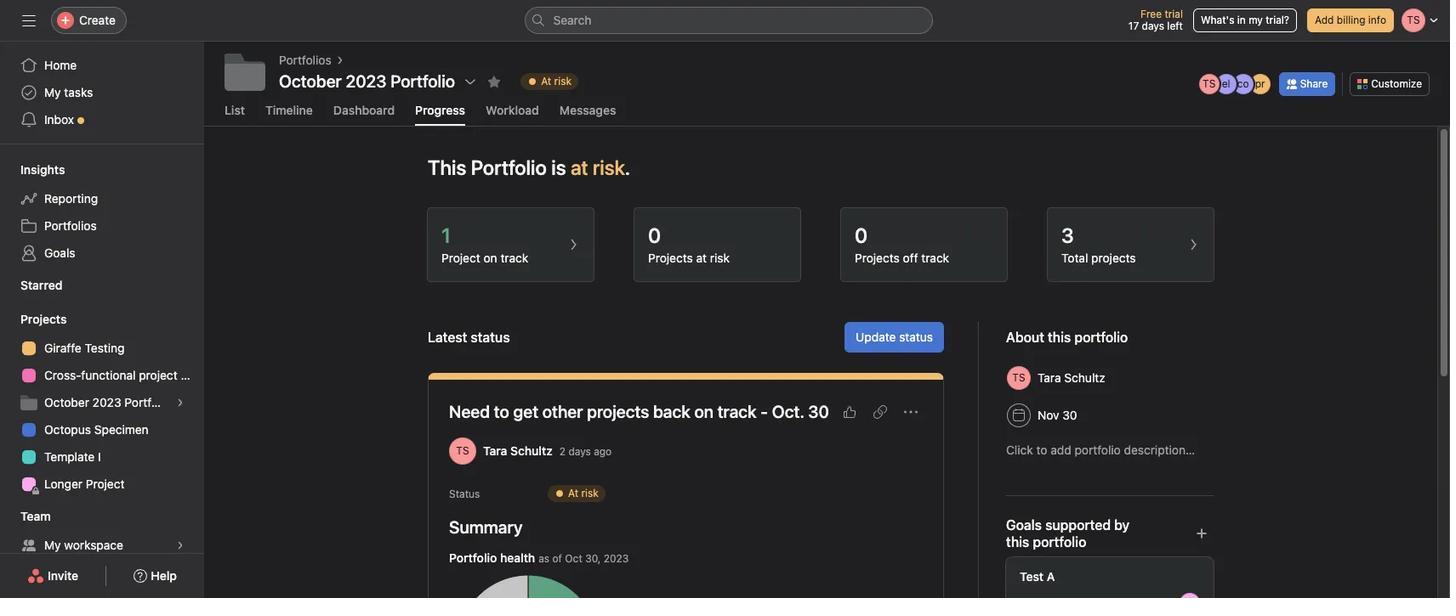 Task type: describe. For each thing, give the bounding box(es) containing it.
at inside 0 projects at risk
[[696, 251, 707, 265]]

home link
[[10, 52, 194, 79]]

pr
[[1255, 77, 1265, 90]]

show options image
[[464, 75, 477, 88]]

1 project on track
[[441, 224, 528, 265]]

home
[[44, 58, 77, 72]]

progress
[[415, 103, 465, 117]]

nov
[[1038, 408, 1059, 423]]

17
[[1129, 20, 1139, 32]]

ago
[[594, 445, 612, 458]]

hide sidebar image
[[22, 14, 36, 27]]

see details, my workspace image
[[175, 541, 185, 551]]

3 total projects
[[1062, 224, 1136, 265]]

template i
[[44, 450, 101, 464]]

cross-functional project plan
[[44, 368, 204, 383]]

free
[[1141, 8, 1162, 20]]

octopus
[[44, 423, 91, 437]]

remove from starred image
[[487, 75, 501, 88]]

about this portfolio
[[1006, 330, 1128, 345]]

oct
[[565, 553, 582, 566]]

insights
[[20, 162, 65, 177]]

at risk inside dropdown button
[[541, 75, 572, 88]]

what's in my trial? button
[[1193, 9, 1297, 32]]

search list box
[[524, 7, 933, 34]]

need
[[449, 402, 490, 422]]

portfolios inside the insights element
[[44, 219, 97, 233]]

starred
[[20, 278, 62, 293]]

tara schultz link
[[483, 444, 553, 458]]

other
[[542, 402, 583, 422]]

0 vertical spatial portfolio
[[471, 156, 547, 179]]

info
[[1368, 14, 1386, 26]]

test a
[[1020, 570, 1055, 584]]

search
[[553, 13, 592, 27]]

a
[[1047, 570, 1055, 584]]

supported
[[1045, 518, 1111, 533]]

plan
[[181, 368, 204, 383]]

workload link
[[486, 103, 539, 126]]

my
[[1249, 14, 1263, 26]]

tara schultz button
[[999, 363, 1134, 394]]

test
[[1020, 570, 1044, 584]]

longer
[[44, 477, 83, 492]]

tara schultz
[[1038, 371, 1105, 385]]

oct.
[[772, 402, 804, 422]]

track for 0
[[921, 251, 949, 265]]

add parent goal image
[[1195, 527, 1209, 541]]

october for october 2023 portfolio
[[44, 396, 89, 410]]

0 horizontal spatial portfolios link
[[10, 213, 194, 240]]

in
[[1237, 14, 1246, 26]]

reporting
[[44, 191, 98, 206]]

to
[[494, 402, 509, 422]]

inbox link
[[10, 106, 194, 134]]

workload
[[486, 103, 539, 117]]

1 horizontal spatial portfolios
[[279, 53, 331, 67]]

project for longer
[[86, 477, 125, 492]]

by
[[1114, 518, 1130, 533]]

my for my tasks
[[44, 85, 61, 100]]

project for 1
[[441, 251, 480, 265]]

0 vertical spatial this portfolio
[[1048, 330, 1128, 345]]

global element
[[0, 42, 204, 144]]

projects element
[[0, 305, 204, 502]]

my workspace
[[44, 538, 123, 553]]

status
[[899, 330, 933, 344]]

portfolio health as of oct 30, 2023
[[449, 551, 629, 566]]

30,
[[585, 553, 601, 566]]

schultz for tara schultz
[[1064, 371, 1105, 385]]

1 horizontal spatial on
[[694, 402, 714, 422]]

october for october 2023 portfolio
[[279, 71, 342, 91]]

1 vertical spatial projects
[[587, 402, 649, 422]]

starred button
[[0, 277, 62, 294]]

risk inside 0 projects at risk
[[710, 251, 730, 265]]

track for 1
[[501, 251, 528, 265]]

list
[[225, 103, 245, 117]]

october 2023 portfolio
[[279, 71, 455, 91]]

goals for goals supported by this portfolio
[[1006, 518, 1042, 533]]

this portfolio inside goals supported by this portfolio
[[1006, 535, 1087, 550]]

1 horizontal spatial ts
[[1203, 77, 1216, 90]]

giraffe
[[44, 341, 81, 356]]

projects button
[[0, 311, 67, 328]]

as
[[539, 553, 550, 566]]

october 2023 portfolio link
[[10, 390, 194, 417]]

invite button
[[16, 561, 89, 592]]

add
[[1315, 14, 1334, 26]]

share
[[1300, 77, 1328, 90]]

this portfolio is at risk .
[[428, 156, 630, 179]]

0 horizontal spatial 30
[[808, 402, 829, 422]]

team button
[[0, 509, 51, 526]]

2023 inside october 2023 portfolio link
[[92, 396, 121, 410]]

0 likes. click to like this task image
[[843, 406, 857, 419]]

project
[[139, 368, 178, 383]]

tara schultz 2 days ago
[[483, 444, 612, 458]]

1
[[441, 224, 451, 248]]

days for schultz
[[569, 445, 591, 458]]

workspace
[[64, 538, 123, 553]]

search button
[[524, 7, 933, 34]]

teams element
[[0, 502, 204, 563]]

remove image
[[1084, 409, 1098, 423]]

nov 30 button
[[999, 401, 1105, 431]]

1 horizontal spatial track
[[718, 402, 757, 422]]

total
[[1062, 251, 1088, 265]]

progress link
[[415, 103, 465, 126]]

nov 30
[[1038, 408, 1077, 423]]

days for trial
[[1142, 20, 1164, 32]]

off
[[903, 251, 918, 265]]

2023 inside portfolio health as of oct 30, 2023
[[604, 553, 629, 566]]

template
[[44, 450, 95, 464]]

1 vertical spatial at risk
[[568, 487, 599, 500]]



Task type: locate. For each thing, give the bounding box(es) containing it.
inbox
[[44, 112, 74, 127]]

my tasks
[[44, 85, 93, 100]]

need to get other projects back on track - oct. 30 link
[[449, 402, 829, 422]]

2 horizontal spatial track
[[921, 251, 949, 265]]

1 horizontal spatial schultz
[[1064, 371, 1105, 385]]

0 vertical spatial projects
[[1091, 251, 1136, 265]]

this portfolio
[[1048, 330, 1128, 345], [1006, 535, 1087, 550]]

at risk button
[[513, 70, 586, 94]]

1 0 from the left
[[648, 224, 661, 248]]

my workspace link
[[10, 532, 194, 560]]

october up timeline
[[279, 71, 342, 91]]

2 horizontal spatial projects
[[855, 251, 900, 265]]

0 vertical spatial at
[[541, 75, 551, 88]]

0 vertical spatial ts
[[1203, 77, 1216, 90]]

october up octopus
[[44, 396, 89, 410]]

1 horizontal spatial at
[[696, 251, 707, 265]]

schultz left 2
[[510, 444, 553, 458]]

1 vertical spatial portfolios
[[44, 219, 97, 233]]

1 horizontal spatial tara
[[1038, 371, 1061, 385]]

0 inside 0 projects at risk
[[648, 224, 661, 248]]

portfolio inside projects element
[[124, 396, 171, 410]]

30 left remove icon
[[1063, 408, 1077, 423]]

my tasks link
[[10, 79, 194, 106]]

1 horizontal spatial days
[[1142, 20, 1164, 32]]

schultz
[[1064, 371, 1105, 385], [510, 444, 553, 458]]

days inside free trial 17 days left
[[1142, 20, 1164, 32]]

track inside 1 project on track
[[501, 251, 528, 265]]

co
[[1237, 77, 1249, 90]]

list link
[[225, 103, 245, 126]]

risk inside dropdown button
[[554, 75, 572, 88]]

goals inside goals supported by this portfolio
[[1006, 518, 1042, 533]]

on
[[484, 251, 497, 265], [694, 402, 714, 422]]

at inside dropdown button
[[541, 75, 551, 88]]

at risk
[[541, 75, 572, 88], [568, 487, 599, 500]]

0 vertical spatial 2023
[[92, 396, 121, 410]]

1 horizontal spatial projects
[[648, 251, 693, 265]]

my inside teams element
[[44, 538, 61, 553]]

at risk up the messages
[[541, 75, 572, 88]]

longer project link
[[10, 471, 194, 498]]

-
[[761, 402, 768, 422]]

longer project
[[44, 477, 125, 492]]

cross-
[[44, 368, 81, 383]]

days right 2
[[569, 445, 591, 458]]

0 horizontal spatial 2023
[[92, 396, 121, 410]]

tasks
[[64, 85, 93, 100]]

projects right total
[[1091, 251, 1136, 265]]

at down tara schultz 2 days ago
[[568, 487, 578, 500]]

0 for 0 projects off track
[[855, 224, 868, 248]]

ts down need
[[456, 445, 469, 458]]

1 vertical spatial tara
[[483, 444, 507, 458]]

2 my from the top
[[44, 538, 61, 553]]

0 vertical spatial tara
[[1038, 371, 1061, 385]]

of
[[552, 553, 562, 566]]

billing
[[1337, 14, 1366, 26]]

projects for 0 projects off track
[[855, 251, 900, 265]]

0 horizontal spatial on
[[484, 251, 497, 265]]

1 vertical spatial schultz
[[510, 444, 553, 458]]

.
[[625, 156, 630, 179]]

0 horizontal spatial goals
[[44, 246, 75, 260]]

0 horizontal spatial portfolio
[[124, 396, 171, 410]]

tara inside dropdown button
[[1038, 371, 1061, 385]]

2023 right the 30,
[[604, 553, 629, 566]]

copy link image
[[874, 406, 887, 419]]

free trial 17 days left
[[1129, 8, 1183, 32]]

my
[[44, 85, 61, 100], [44, 538, 61, 553]]

0 vertical spatial at
[[571, 156, 588, 179]]

see details, october 2023 portfolio image
[[175, 398, 185, 408]]

0 vertical spatial october
[[279, 71, 342, 91]]

schultz left remove image
[[1064, 371, 1105, 385]]

1 vertical spatial at
[[568, 487, 578, 500]]

projects inside 'dropdown button'
[[20, 312, 67, 327]]

0 horizontal spatial october
[[44, 396, 89, 410]]

reporting link
[[10, 185, 194, 213]]

1 vertical spatial 2023
[[604, 553, 629, 566]]

1 horizontal spatial 2023
[[604, 553, 629, 566]]

0 horizontal spatial projects
[[587, 402, 649, 422]]

2023 portfolio
[[346, 71, 455, 91]]

ts left el
[[1203, 77, 1216, 90]]

project inside 1 project on track
[[441, 251, 480, 265]]

2
[[559, 445, 566, 458]]

on up "latest status"
[[484, 251, 497, 265]]

1 vertical spatial portfolio
[[124, 396, 171, 410]]

insights element
[[0, 155, 204, 270]]

0 horizontal spatial ts
[[456, 445, 469, 458]]

0 vertical spatial goals
[[44, 246, 75, 260]]

1 horizontal spatial project
[[441, 251, 480, 265]]

projects inside 3 total projects
[[1091, 251, 1136, 265]]

0 vertical spatial schultz
[[1064, 371, 1105, 385]]

0 horizontal spatial schultz
[[510, 444, 553, 458]]

my for my workspace
[[44, 538, 61, 553]]

1 vertical spatial project
[[86, 477, 125, 492]]

specimen
[[94, 423, 149, 437]]

at right "remove from starred" image at top
[[541, 75, 551, 88]]

0 horizontal spatial 0
[[648, 224, 661, 248]]

portfolio
[[471, 156, 547, 179], [124, 396, 171, 410]]

1 vertical spatial portfolios link
[[10, 213, 194, 240]]

1 horizontal spatial goals
[[1006, 518, 1042, 533]]

add billing info button
[[1307, 9, 1394, 32]]

0 horizontal spatial at
[[541, 75, 551, 88]]

0 vertical spatial at risk
[[541, 75, 572, 88]]

on right back in the bottom of the page
[[694, 402, 714, 422]]

add billing info
[[1315, 14, 1386, 26]]

my inside global element
[[44, 85, 61, 100]]

project down 1 on the top left of the page
[[441, 251, 480, 265]]

projects for 0 projects at risk
[[648, 251, 693, 265]]

projects inside 0 projects at risk
[[648, 251, 693, 265]]

at risk down ago
[[568, 487, 599, 500]]

0 for 0 projects at risk
[[648, 224, 661, 248]]

1 vertical spatial this portfolio
[[1006, 535, 1087, 550]]

dashboard link
[[333, 103, 395, 126]]

projects
[[1091, 251, 1136, 265], [587, 402, 649, 422]]

tara up the nov
[[1038, 371, 1061, 385]]

1 vertical spatial goals
[[1006, 518, 1042, 533]]

goals for goals
[[44, 246, 75, 260]]

0 vertical spatial my
[[44, 85, 61, 100]]

1 vertical spatial days
[[569, 445, 591, 458]]

portfolios up timeline
[[279, 53, 331, 67]]

0 vertical spatial on
[[484, 251, 497, 265]]

1 horizontal spatial october
[[279, 71, 342, 91]]

is
[[551, 156, 566, 179]]

1 horizontal spatial projects
[[1091, 251, 1136, 265]]

1 vertical spatial ts
[[456, 445, 469, 458]]

portfolios down 'reporting'
[[44, 219, 97, 233]]

project
[[441, 251, 480, 265], [86, 477, 125, 492]]

0 horizontal spatial portfolios
[[44, 219, 97, 233]]

projects up ago
[[587, 402, 649, 422]]

this portfolio up tara schultz
[[1048, 330, 1128, 345]]

0 vertical spatial project
[[441, 251, 480, 265]]

at
[[541, 75, 551, 88], [568, 487, 578, 500]]

portfolios link down 'reporting'
[[10, 213, 194, 240]]

on inside 1 project on track
[[484, 251, 497, 265]]

customize
[[1371, 77, 1422, 90]]

back
[[653, 402, 690, 422]]

what's in my trial?
[[1201, 14, 1289, 26]]

tara down to at the bottom
[[483, 444, 507, 458]]

el
[[1222, 77, 1230, 90]]

summary
[[449, 518, 523, 538]]

tara for tara schultz 2 days ago
[[483, 444, 507, 458]]

portfolio down project
[[124, 396, 171, 410]]

2023 down the cross-functional project plan link
[[92, 396, 121, 410]]

portfolios link up timeline
[[279, 51, 331, 70]]

timeline link
[[265, 103, 313, 126]]

october 2023 portfolio
[[44, 396, 171, 410]]

portfolios
[[279, 53, 331, 67], [44, 219, 97, 233]]

goals supported by this portfolio
[[1006, 518, 1130, 550]]

what's
[[1201, 14, 1235, 26]]

tara for tara schultz
[[1038, 371, 1061, 385]]

goals inside the insights element
[[44, 246, 75, 260]]

testing
[[85, 341, 125, 356]]

giraffe testing
[[44, 341, 125, 356]]

help button
[[123, 561, 188, 592]]

status
[[449, 488, 480, 501]]

1 vertical spatial october
[[44, 396, 89, 410]]

1 my from the top
[[44, 85, 61, 100]]

update
[[856, 330, 896, 344]]

1 vertical spatial at
[[696, 251, 707, 265]]

1 vertical spatial on
[[694, 402, 714, 422]]

timeline
[[265, 103, 313, 117]]

cross-functional project plan link
[[10, 362, 204, 390]]

track inside 0 projects off track
[[921, 251, 949, 265]]

more actions image
[[904, 406, 918, 419]]

2023
[[92, 396, 121, 410], [604, 553, 629, 566]]

project down template i link
[[86, 477, 125, 492]]

0 horizontal spatial track
[[501, 251, 528, 265]]

0 projects at risk
[[648, 224, 730, 265]]

share button
[[1279, 72, 1336, 96]]

schultz inside dropdown button
[[1064, 371, 1105, 385]]

0 vertical spatial portfolios link
[[279, 51, 331, 70]]

track
[[501, 251, 528, 265], [921, 251, 949, 265], [718, 402, 757, 422]]

ts
[[1203, 77, 1216, 90], [456, 445, 469, 458]]

days inside tara schultz 2 days ago
[[569, 445, 591, 458]]

0 vertical spatial portfolios
[[279, 53, 331, 67]]

0 vertical spatial days
[[1142, 20, 1164, 32]]

3
[[1062, 224, 1074, 248]]

0 horizontal spatial project
[[86, 477, 125, 492]]

my up the invite button
[[44, 538, 61, 553]]

1 horizontal spatial at
[[568, 487, 578, 500]]

customize button
[[1350, 72, 1430, 96]]

goals link
[[10, 240, 194, 267]]

0 horizontal spatial tara
[[483, 444, 507, 458]]

1 vertical spatial my
[[44, 538, 61, 553]]

0 horizontal spatial projects
[[20, 312, 67, 327]]

about
[[1006, 330, 1044, 345]]

1 horizontal spatial portfolio
[[471, 156, 547, 179]]

0 horizontal spatial at
[[571, 156, 588, 179]]

functional
[[81, 368, 136, 383]]

dashboard
[[333, 103, 395, 117]]

october inside projects element
[[44, 396, 89, 410]]

1 horizontal spatial 0
[[855, 224, 868, 248]]

30 right "oct."
[[808, 402, 829, 422]]

need to get other projects back on track - oct. 30
[[449, 402, 829, 422]]

schultz for tara schultz 2 days ago
[[510, 444, 553, 458]]

update status button
[[845, 322, 944, 353]]

octopus specimen link
[[10, 417, 194, 444]]

goals up starred
[[44, 246, 75, 260]]

invite
[[48, 569, 78, 583]]

2 0 from the left
[[855, 224, 868, 248]]

remove image
[[1112, 372, 1126, 385]]

30
[[808, 402, 829, 422], [1063, 408, 1077, 423]]

create
[[79, 13, 116, 27]]

this
[[428, 156, 467, 179]]

my left "tasks"
[[44, 85, 61, 100]]

0 horizontal spatial days
[[569, 445, 591, 458]]

trial?
[[1266, 14, 1289, 26]]

1 horizontal spatial portfolios link
[[279, 51, 331, 70]]

portfolio left is
[[471, 156, 547, 179]]

days right "17"
[[1142, 20, 1164, 32]]

goals
[[44, 246, 75, 260], [1006, 518, 1042, 533]]

30 inside nov 30 dropdown button
[[1063, 408, 1077, 423]]

this portfolio up a
[[1006, 535, 1087, 550]]

0 inside 0 projects off track
[[855, 224, 868, 248]]

projects inside 0 projects off track
[[855, 251, 900, 265]]

goals up test
[[1006, 518, 1042, 533]]

1 horizontal spatial 30
[[1063, 408, 1077, 423]]



Task type: vqa. For each thing, say whether or not it's contained in the screenshot.
0 within the 0 Projects at risk
yes



